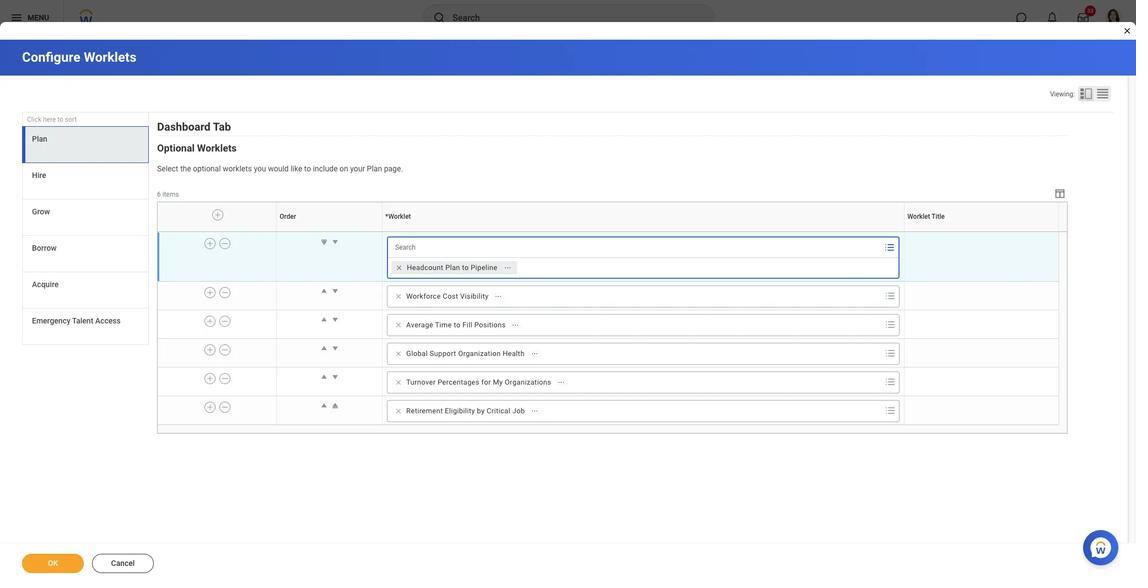Task type: locate. For each thing, give the bounding box(es) containing it.
include
[[313, 164, 338, 173]]

0 horizontal spatial title
[[932, 213, 945, 221]]

on
[[340, 164, 348, 173]]

viewing: option group
[[1051, 86, 1115, 104]]

1 x small image from the top
[[393, 291, 404, 302]]

prompts image
[[884, 404, 897, 417]]

click to view/edit grid preferences image
[[1055, 187, 1067, 200]]

1 vertical spatial order
[[329, 232, 330, 232]]

0 vertical spatial title
[[932, 213, 945, 221]]

x small image
[[393, 291, 404, 302], [393, 320, 404, 331], [393, 349, 404, 360], [393, 377, 404, 388], [393, 406, 404, 417]]

x small image left global
[[393, 349, 404, 360]]

fill
[[463, 321, 473, 329]]

caret down image down order "column header"
[[330, 237, 341, 248]]

plan right your at the left
[[367, 164, 382, 173]]

plus image for workforce cost visibility
[[206, 288, 214, 298]]

3 row element from the top
[[158, 282, 1059, 310]]

x small image
[[394, 262, 405, 274]]

critical
[[487, 407, 511, 415]]

6 row element from the top
[[158, 368, 1059, 396]]

order
[[280, 213, 296, 221], [329, 232, 330, 232]]

workforce cost visibility, press delete to clear value. option
[[391, 290, 508, 303]]

emergency
[[32, 317, 70, 325]]

order up order "column header"
[[280, 213, 296, 221]]

x small image inside global support organization health, press delete to clear value. option
[[393, 349, 404, 360]]

2 vertical spatial plus image
[[206, 317, 214, 326]]

health
[[503, 350, 525, 358]]

cancel button
[[92, 554, 154, 574]]

1 minus image from the top
[[221, 239, 229, 249]]

inbox large image
[[1078, 12, 1089, 23]]

0 vertical spatial caret down image
[[330, 237, 341, 248]]

2 vertical spatial related actions image
[[531, 407, 539, 415]]

4 plus image from the top
[[206, 403, 214, 412]]

related actions image right organizations
[[558, 379, 565, 386]]

related actions image inside average time to fill positions, press delete to clear value. option
[[512, 321, 520, 329]]

2 plus image from the top
[[206, 345, 214, 355]]

click here to sort button
[[22, 113, 149, 127]]

emergency talent access
[[32, 317, 121, 325]]

turnover percentages for my organizations
[[407, 378, 552, 387]]

plan down click
[[32, 135, 47, 143]]

minus image
[[221, 239, 229, 249], [221, 374, 229, 384]]

2 horizontal spatial related actions image
[[558, 379, 565, 386]]

5 caret up image from the top
[[319, 400, 330, 411]]

related actions image right 'health'
[[531, 350, 539, 358]]

1 row element from the top
[[158, 202, 1062, 232]]

0 vertical spatial minus image
[[221, 239, 229, 249]]

plan inside navigation pane region
[[32, 135, 47, 143]]

like
[[291, 164, 302, 173]]

4 row element from the top
[[158, 310, 1059, 339]]

row element containing order
[[158, 202, 1062, 232]]

1 plus image from the top
[[206, 288, 214, 298]]

related actions image inside headcount plan to pipeline, press delete to clear value. option
[[504, 264, 512, 272]]

prompts image
[[884, 241, 897, 254], [884, 289, 897, 303], [884, 318, 897, 331], [884, 347, 897, 360], [884, 376, 897, 389]]

worklets
[[84, 50, 136, 65], [197, 142, 237, 154]]

worklets for optional worklets
[[197, 142, 237, 154]]

average time to fill positions
[[407, 321, 506, 329]]

1 vertical spatial worklets
[[197, 142, 237, 154]]

to left pipeline
[[462, 264, 469, 272]]

4 x small image from the top
[[393, 377, 404, 388]]

related actions image
[[504, 264, 512, 272], [531, 350, 539, 358], [531, 407, 539, 415]]

0 vertical spatial order
[[280, 213, 296, 221]]

workforce
[[407, 292, 441, 301]]

title
[[932, 213, 945, 221], [983, 232, 984, 232]]

2 caret down image from the top
[[330, 286, 341, 297]]

dashboard tab
[[157, 120, 231, 134]]

2 row element from the top
[[158, 233, 1059, 282]]

ok
[[48, 559, 58, 568]]

caret down image for the caret up image for workforce
[[330, 286, 341, 297]]

3 plus image from the top
[[206, 374, 214, 384]]

3 x small image from the top
[[393, 349, 404, 360]]

1 vertical spatial related actions image
[[531, 350, 539, 358]]

4 caret up image from the top
[[319, 372, 330, 383]]

Worklet field
[[388, 238, 897, 258]]

x small image for average time to fill positions
[[393, 320, 404, 331]]

configure worklets dialog
[[0, 0, 1137, 584]]

0 horizontal spatial plan
[[32, 135, 47, 143]]

percentages
[[438, 378, 480, 387]]

to inside 'element'
[[454, 321, 461, 329]]

related actions image for retirement eligibility by critical job
[[531, 407, 539, 415]]

average
[[407, 321, 434, 329]]

0 vertical spatial related actions image
[[495, 293, 503, 300]]

7 row element from the top
[[158, 396, 1059, 425]]

retirement eligibility by critical job
[[407, 407, 525, 415]]

3 caret up image from the top
[[319, 343, 330, 354]]

minus image
[[221, 288, 229, 298], [221, 317, 229, 326], [221, 345, 229, 355], [221, 403, 229, 412]]

1 vertical spatial related actions image
[[512, 321, 520, 329]]

access
[[95, 317, 121, 325]]

plus image
[[206, 288, 214, 298], [206, 345, 214, 355], [206, 374, 214, 384], [206, 403, 214, 412]]

1 caret down image from the top
[[330, 314, 341, 325]]

0 horizontal spatial related actions image
[[495, 293, 503, 300]]

related actions image inside workforce cost visibility, press delete to clear value. option
[[495, 293, 503, 300]]

caret down image
[[330, 237, 341, 248], [330, 286, 341, 297], [330, 372, 341, 383]]

time
[[435, 321, 452, 329]]

caret top image
[[330, 400, 341, 411]]

to left fill
[[454, 321, 461, 329]]

for
[[482, 378, 491, 387]]

1 caret down image from the top
[[330, 237, 341, 248]]

to left sort
[[57, 116, 63, 124]]

positions
[[475, 321, 506, 329]]

turnover percentages for my organizations element
[[407, 378, 552, 388]]

related actions image right pipeline
[[504, 264, 512, 272]]

2 horizontal spatial plan
[[446, 264, 460, 272]]

hire
[[32, 171, 46, 180]]

4 minus image from the top
[[221, 403, 229, 412]]

1 horizontal spatial worklets
[[197, 142, 237, 154]]

row element
[[158, 202, 1062, 232], [158, 233, 1059, 282], [158, 282, 1059, 310], [158, 310, 1059, 339], [158, 339, 1059, 368], [158, 368, 1059, 396], [158, 396, 1059, 425]]

caret up image
[[319, 286, 330, 297], [319, 314, 330, 325], [319, 343, 330, 354], [319, 372, 330, 383], [319, 400, 330, 411]]

related actions image right visibility
[[495, 293, 503, 300]]

plan right headcount
[[446, 264, 460, 272]]

would
[[268, 164, 289, 173]]

row element containing workforce cost visibility
[[158, 282, 1059, 310]]

3 caret down image from the top
[[330, 372, 341, 383]]

support
[[430, 350, 456, 358]]

related actions image
[[495, 293, 503, 300], [512, 321, 520, 329], [558, 379, 565, 386]]

1 minus image from the top
[[221, 288, 229, 298]]

caret up image for global
[[319, 343, 330, 354]]

select
[[157, 164, 178, 173]]

turnover percentages for my organizations, press delete to clear value. option
[[391, 376, 571, 389]]

1 vertical spatial caret down image
[[330, 343, 341, 354]]

plan
[[32, 135, 47, 143], [367, 164, 382, 173], [446, 264, 460, 272]]

headcount
[[407, 264, 444, 272]]

caret down image
[[330, 314, 341, 325], [330, 343, 341, 354]]

2 minus image from the top
[[221, 374, 229, 384]]

1 vertical spatial caret down image
[[330, 286, 341, 297]]

grow
[[32, 207, 50, 216]]

2 vertical spatial plan
[[446, 264, 460, 272]]

order for order
[[280, 213, 296, 221]]

1 caret up image from the top
[[319, 286, 330, 297]]

related actions image right job
[[531, 407, 539, 415]]

list box
[[22, 126, 149, 345]]

x small image left workforce
[[393, 291, 404, 302]]

headcount plan to pipeline
[[407, 264, 498, 272]]

0 vertical spatial related actions image
[[504, 264, 512, 272]]

click here to sort
[[27, 116, 77, 124]]

caret down image up caret top icon
[[330, 372, 341, 383]]

to
[[57, 116, 63, 124], [304, 164, 311, 173], [462, 264, 469, 272], [454, 321, 461, 329]]

worklet
[[389, 213, 411, 221], [908, 213, 931, 221], [643, 232, 645, 232], [981, 232, 982, 232]]

row element containing average time to fill positions
[[158, 310, 1059, 339]]

0 vertical spatial worklets
[[84, 50, 136, 65]]

you
[[254, 164, 266, 173]]

close configure worklets image
[[1123, 26, 1132, 35]]

2 minus image from the top
[[221, 317, 229, 326]]

x small image inside retirement eligibility by critical job, press delete to clear value. option
[[393, 406, 404, 417]]

select the optional worklets you would like to include on your plan page.
[[157, 164, 403, 173]]

0 horizontal spatial worklets
[[84, 50, 136, 65]]

2 vertical spatial caret down image
[[330, 372, 341, 383]]

workforce cost visibility
[[407, 292, 489, 301]]

navigation pane region
[[22, 113, 149, 348]]

related actions image right positions
[[512, 321, 520, 329]]

1 horizontal spatial title
[[983, 232, 984, 232]]

x small image left average
[[393, 320, 404, 331]]

retirement eligibility by critical job element
[[407, 406, 525, 416]]

0 horizontal spatial order
[[280, 213, 296, 221]]

0 vertical spatial caret down image
[[330, 314, 341, 325]]

worklet title
[[908, 213, 945, 221]]

configure
[[22, 50, 80, 65]]

1 vertical spatial minus image
[[221, 374, 229, 384]]

x small image inside the turnover percentages for my organizations, press delete to clear value. 'option'
[[393, 377, 404, 388]]

2 x small image from the top
[[393, 320, 404, 331]]

5 x small image from the top
[[393, 406, 404, 417]]

x small image for retirement eligibility by critical job
[[393, 406, 404, 417]]

minus image for caret bottom image
[[221, 239, 229, 249]]

to for average
[[454, 321, 461, 329]]

1 vertical spatial title
[[983, 232, 984, 232]]

worklets inside group
[[197, 142, 237, 154]]

plus image
[[214, 210, 222, 220], [206, 239, 214, 249], [206, 317, 214, 326]]

caret down image down caret bottom image
[[330, 286, 341, 297]]

x small image inside workforce cost visibility, press delete to clear value. option
[[393, 291, 404, 302]]

3 minus image from the top
[[221, 345, 229, 355]]

0 vertical spatial plan
[[32, 135, 47, 143]]

1 horizontal spatial related actions image
[[512, 321, 520, 329]]

here
[[43, 116, 56, 124]]

1 horizontal spatial order
[[329, 232, 330, 232]]

0 vertical spatial plus image
[[214, 210, 222, 220]]

x small image left turnover
[[393, 377, 404, 388]]

list box containing plan
[[22, 126, 149, 345]]

related actions image inside the turnover percentages for my organizations, press delete to clear value. 'option'
[[558, 379, 565, 386]]

notifications large image
[[1047, 12, 1058, 23]]

2 vertical spatial related actions image
[[558, 379, 565, 386]]

caret up image for retirement
[[319, 400, 330, 411]]

to inside popup button
[[57, 116, 63, 124]]

5 row element from the top
[[158, 339, 1059, 368]]

related actions image for workforce cost visibility
[[495, 293, 503, 300]]

caret up image for workforce
[[319, 286, 330, 297]]

talent
[[72, 317, 93, 325]]

row element containing global support organization health
[[158, 339, 1059, 368]]

plan inside option
[[446, 264, 460, 272]]

configure worklets
[[22, 50, 136, 65]]

headcount plan to pipeline, press delete to clear value. option
[[392, 261, 517, 275]]

x small image for turnover percentages for my organizations
[[393, 377, 404, 388]]

x small image inside average time to fill positions, press delete to clear value. option
[[393, 320, 404, 331]]

x small image left retirement
[[393, 406, 404, 417]]

1 horizontal spatial plan
[[367, 164, 382, 173]]

order up caret bottom image
[[329, 232, 330, 232]]



Task type: describe. For each thing, give the bounding box(es) containing it.
worklet title column header
[[905, 232, 1059, 233]]

visibility
[[460, 292, 489, 301]]

related actions image for average time to fill positions
[[512, 321, 520, 329]]

items
[[163, 191, 179, 198]]

order for order worklet worklet title
[[329, 232, 330, 232]]

optional worklets group
[[157, 142, 1068, 434]]

* worklet
[[386, 213, 411, 221]]

global
[[407, 350, 428, 358]]

minus image for workforce cost visibility
[[221, 288, 229, 298]]

configure worklets main content
[[0, 40, 1137, 584]]

average time to fill positions, press delete to clear value. option
[[391, 319, 525, 332]]

pipeline
[[471, 264, 498, 272]]

Toggle to Grid view radio
[[1095, 86, 1111, 101]]

retirement
[[407, 407, 443, 415]]

prompts image for fill
[[884, 318, 897, 331]]

row element containing headcount plan to pipeline
[[158, 233, 1059, 282]]

related actions image for turnover percentages for my organizations
[[558, 379, 565, 386]]

workforce cost visibility element
[[407, 292, 489, 302]]

click
[[27, 116, 41, 124]]

order column header
[[277, 232, 383, 233]]

the
[[180, 164, 191, 173]]

cost
[[443, 292, 458, 301]]

minus image for retirement eligibility by critical job
[[221, 403, 229, 412]]

x small image for workforce cost visibility
[[393, 291, 404, 302]]

x small image for global support organization health
[[393, 349, 404, 360]]

row element containing retirement eligibility by critical job
[[158, 396, 1059, 425]]

list box inside configure worklets main content
[[22, 126, 149, 345]]

job
[[513, 407, 525, 415]]

Toggle to List Detail view radio
[[1079, 86, 1095, 101]]

by
[[477, 407, 485, 415]]

profile logan mcneil element
[[1099, 6, 1130, 30]]

minus image for fourth the caret up image
[[221, 374, 229, 384]]

retirement eligibility by critical job, press delete to clear value. option
[[391, 405, 545, 418]]

to right like
[[304, 164, 311, 173]]

borrow
[[32, 244, 57, 253]]

plus image for global support organization health
[[206, 345, 214, 355]]

caret down image for fourth the caret up image
[[330, 372, 341, 383]]

dashboard
[[157, 120, 211, 134]]

cancel
[[111, 559, 135, 568]]

optional
[[157, 142, 195, 154]]

global support organization health, press delete to clear value. option
[[391, 347, 544, 361]]

related actions image for headcount plan to pipeline
[[504, 264, 512, 272]]

viewing:
[[1051, 90, 1075, 98]]

2 caret up image from the top
[[319, 314, 330, 325]]

caret bottom image
[[319, 237, 330, 248]]

average time to fill positions element
[[407, 320, 506, 330]]

global support organization health element
[[407, 349, 525, 359]]

plus image for worklet
[[214, 210, 222, 220]]

to for headcount
[[462, 264, 469, 272]]

worklets for configure worklets
[[84, 50, 136, 65]]

eligibility
[[445, 407, 475, 415]]

*
[[386, 213, 389, 221]]

worklets
[[223, 164, 252, 173]]

minus image for global support organization health
[[221, 345, 229, 355]]

page.
[[384, 164, 403, 173]]

prompts image for my
[[884, 376, 897, 389]]

your
[[350, 164, 365, 173]]

to for click
[[57, 116, 63, 124]]

workday assistant region
[[1084, 526, 1123, 566]]

acquire
[[32, 280, 59, 289]]

order worklet worklet title
[[329, 232, 984, 232]]

my
[[493, 378, 503, 387]]

global support organization health
[[407, 350, 525, 358]]

turnover
[[407, 378, 436, 387]]

plus image for average time to fill positions
[[206, 317, 214, 326]]

optional worklets
[[157, 142, 237, 154]]

6 items
[[157, 191, 179, 198]]

2 caret down image from the top
[[330, 343, 341, 354]]

sort
[[65, 116, 77, 124]]

headcount plan to pipeline element
[[407, 263, 498, 273]]

1 vertical spatial plus image
[[206, 239, 214, 249]]

1 vertical spatial plan
[[367, 164, 382, 173]]

worklet column header
[[383, 232, 905, 233]]

related actions image for global support organization health
[[531, 350, 539, 358]]

ok button
[[22, 554, 84, 574]]

caret down image for caret bottom image
[[330, 237, 341, 248]]

tab
[[213, 120, 231, 134]]

prompts image for health
[[884, 347, 897, 360]]

organization
[[458, 350, 501, 358]]

optional worklets button
[[157, 142, 237, 154]]

plus image for retirement eligibility by critical job
[[206, 403, 214, 412]]

search image
[[433, 11, 446, 24]]

organizations
[[505, 378, 552, 387]]

row element containing turnover percentages for my organizations
[[158, 368, 1059, 396]]

optional
[[193, 164, 221, 173]]

6
[[157, 191, 161, 198]]



Task type: vqa. For each thing, say whether or not it's contained in the screenshot.
third caret up image from the bottom
yes



